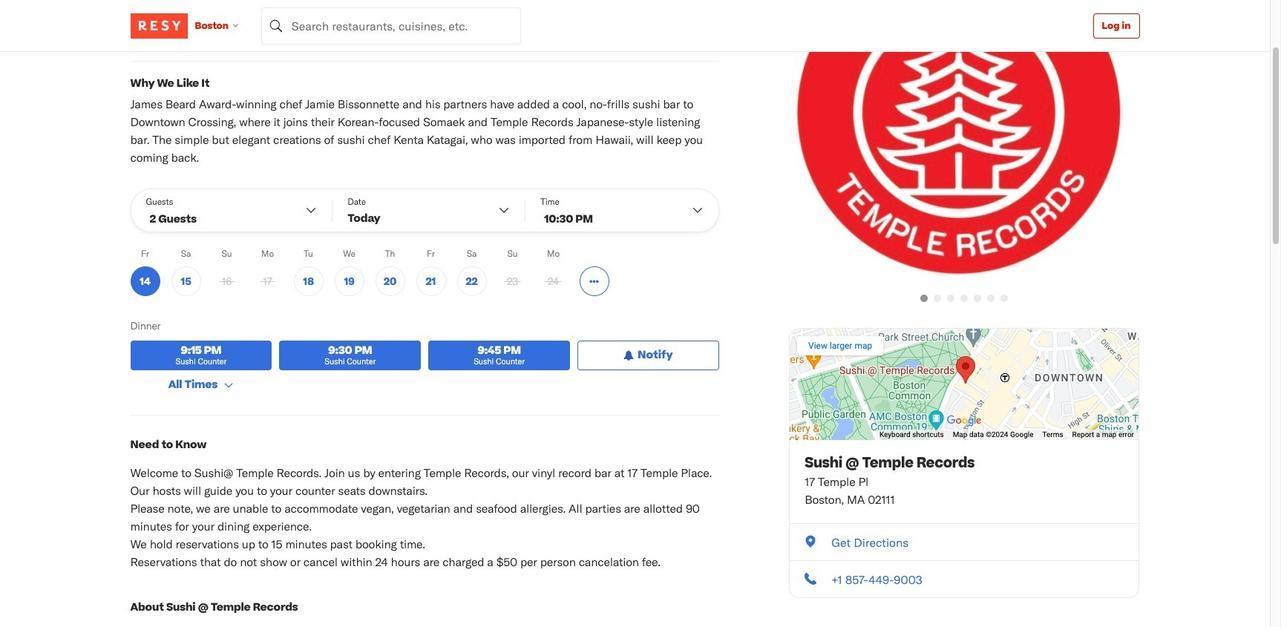 Task type: describe. For each thing, give the bounding box(es) containing it.
Search restaurants, cuisines, etc. text field
[[261, 7, 521, 44]]



Task type: locate. For each thing, give the bounding box(es) containing it.
None field
[[261, 7, 521, 44]]

climbing image
[[146, 27, 158, 39]]



Task type: vqa. For each thing, say whether or not it's contained in the screenshot.
FIELD
yes



